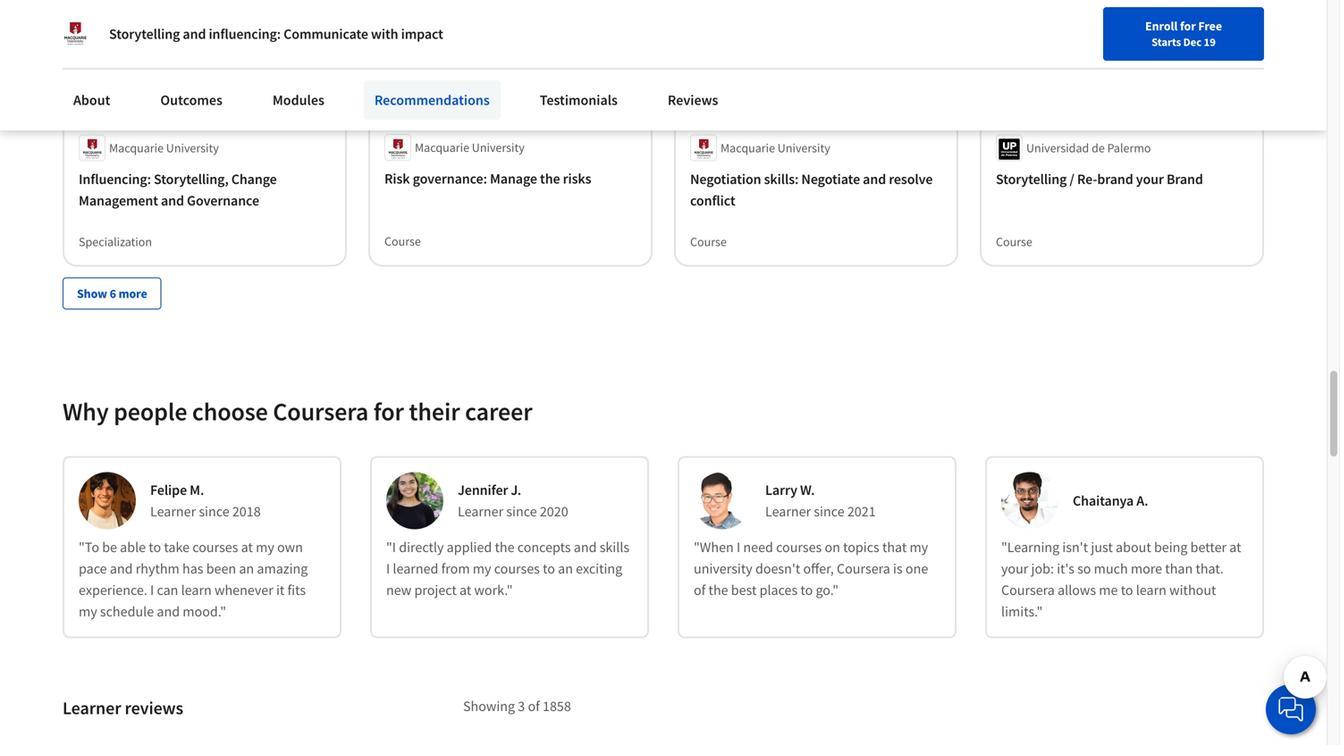 Task type: vqa. For each thing, say whether or not it's contained in the screenshot.
the for within the Enroll for Free Starts Dec 19
yes



Task type: locate. For each thing, give the bounding box(es) containing it.
1 university from the left
[[166, 140, 219, 156]]

to inside ""to be able to take courses at my own pace and rhythm has been an amazing experience. i can learn whenever it fits my schedule and mood.""
[[149, 539, 161, 556]]

macquarie up influencing:
[[109, 140, 164, 156]]

my inside "when i need courses on topics that my university doesn't offer, coursera is one of the best places to go."
[[910, 539, 928, 556]]

learner down felipe
[[150, 503, 196, 521]]

2 horizontal spatial at
[[1230, 539, 1241, 556]]

learn down the has
[[181, 581, 212, 599]]

since inside jennifer j. learner since 2020
[[506, 503, 537, 521]]

courses inside "when i need courses on topics that my university doesn't offer, coursera is one of the best places to go."
[[776, 539, 822, 556]]

testimonials
[[540, 91, 618, 109]]

courses up been
[[192, 539, 238, 556]]

communicate
[[284, 25, 368, 43]]

to inside "when i need courses on topics that my university doesn't offer, coursera is one of the best places to go."
[[801, 581, 813, 599]]

2 university from the left
[[472, 140, 525, 156]]

macquarie for influencing:
[[109, 140, 164, 156]]

macquarie university
[[109, 140, 219, 156], [415, 140, 525, 156], [721, 140, 830, 156]]

0 horizontal spatial macquarie university
[[109, 140, 219, 156]]

their
[[409, 396, 460, 427]]

3 macquarie university from the left
[[721, 140, 830, 156]]

university
[[166, 140, 219, 156], [472, 140, 525, 156], [778, 140, 830, 156]]

your down "learning
[[1001, 560, 1028, 578]]

about
[[73, 91, 110, 109]]

1 macquarie from the left
[[109, 140, 164, 156]]

since inside felipe m. learner since 2018
[[199, 503, 229, 521]]

1 horizontal spatial macquarie
[[415, 140, 469, 156]]

show 6 more
[[77, 286, 147, 302]]

macquarie university up skills:
[[721, 140, 830, 156]]

of right 3
[[528, 698, 540, 716]]

2 horizontal spatial the
[[709, 581, 728, 599]]

2 vertical spatial the
[[709, 581, 728, 599]]

learner down jennifer
[[458, 503, 503, 521]]

storytelling inside 'collection' element
[[996, 170, 1067, 188]]

outcomes link
[[150, 80, 233, 120]]

0 vertical spatial i
[[737, 539, 740, 556]]

storytelling for storytelling and influencing: communicate with impact
[[109, 25, 180, 43]]

and up exciting
[[574, 539, 597, 556]]

at inside the "learning isn't just about being better at your job: it's so much more than that. coursera allows me to learn without limits."
[[1230, 539, 1241, 556]]

0 horizontal spatial i
[[150, 581, 154, 599]]

concepts
[[517, 539, 571, 556]]

i inside "i directly applied the concepts and skills i learned from my courses to an exciting new project at work."
[[386, 560, 390, 578]]

0 vertical spatial more
[[119, 286, 147, 302]]

storytelling right macquarie university icon
[[109, 25, 180, 43]]

1 horizontal spatial for
[[1180, 18, 1196, 34]]

and inside 'negotiation skills: negotiate and resolve conflict'
[[863, 170, 886, 188]]

0 horizontal spatial university
[[166, 140, 219, 156]]

amazing
[[257, 560, 308, 578]]

0 vertical spatial storytelling
[[109, 25, 180, 43]]

to right me
[[1121, 581, 1133, 599]]

need
[[743, 539, 773, 556]]

chaitanya a.
[[1073, 492, 1148, 510]]

it
[[276, 581, 285, 599]]

university for governance:
[[472, 140, 525, 156]]

2 macquarie university from the left
[[415, 140, 525, 156]]

much
[[1094, 560, 1128, 578]]

2 since from the left
[[506, 503, 537, 521]]

experience.
[[79, 581, 147, 599]]

at down 'from'
[[460, 581, 471, 599]]

university up the storytelling,
[[166, 140, 219, 156]]

2 horizontal spatial course
[[996, 234, 1032, 250]]

1 horizontal spatial your
[[1136, 170, 1164, 188]]

more down the about
[[1131, 560, 1162, 578]]

macquarie
[[109, 140, 164, 156], [415, 140, 469, 156], [721, 140, 775, 156]]

influencing: storytelling, change management and governance link
[[79, 168, 331, 211]]

brand
[[1097, 170, 1133, 188]]

i
[[737, 539, 740, 556], [386, 560, 390, 578], [150, 581, 154, 599]]

2 course from the left
[[690, 234, 727, 250]]

/
[[1070, 170, 1074, 188]]

macquarie up the governance:
[[415, 140, 469, 156]]

coursera inside the "learning isn't just about being better at your job: it's so much more than that. coursera allows me to learn without limits."
[[1001, 581, 1055, 599]]

mood."
[[183, 603, 226, 621]]

learn inside the "learning isn't just about being better at your job: it's so much more than that. coursera allows me to learn without limits."
[[1136, 581, 1167, 599]]

0 horizontal spatial coursera
[[273, 396, 369, 427]]

1 vertical spatial storytelling
[[996, 170, 1067, 188]]

w.
[[800, 481, 815, 499]]

university up risk governance: manage the risks
[[472, 140, 525, 156]]

storytelling / re-brand your brand link
[[996, 168, 1248, 190]]

1 horizontal spatial since
[[506, 503, 537, 521]]

more inside button
[[119, 286, 147, 302]]

your
[[1136, 170, 1164, 188], [1001, 560, 1028, 578]]

since down j.
[[506, 503, 537, 521]]

coursera
[[273, 396, 369, 427], [837, 560, 890, 578], [1001, 581, 1055, 599]]

1 vertical spatial coursera
[[837, 560, 890, 578]]

"when i need courses on topics that my university doesn't offer, coursera is one of the best places to go."
[[694, 539, 928, 599]]

0 horizontal spatial learn
[[181, 581, 212, 599]]

3 university from the left
[[778, 140, 830, 156]]

macquarie up negotiation at right
[[721, 140, 775, 156]]

macquarie university for storytelling,
[[109, 140, 219, 156]]

2 horizontal spatial since
[[814, 503, 845, 521]]

learn inside ""to be able to take courses at my own pace and rhythm has been an amazing experience. i can learn whenever it fits my schedule and mood.""
[[181, 581, 212, 599]]

and down can
[[157, 603, 180, 621]]

places
[[760, 581, 798, 599]]

1 macquarie university from the left
[[109, 140, 219, 156]]

0 horizontal spatial storytelling
[[109, 25, 180, 43]]

negotiation
[[690, 170, 761, 188]]

since down m.
[[199, 503, 229, 521]]

learn down than
[[1136, 581, 1167, 599]]

1 horizontal spatial macquarie university
[[415, 140, 525, 156]]

1 horizontal spatial i
[[386, 560, 390, 578]]

felipe
[[150, 481, 187, 499]]

dec
[[1183, 35, 1202, 49]]

0 horizontal spatial at
[[241, 539, 253, 556]]

the inside "i directly applied the concepts and skills i learned from my courses to an exciting new project at work."
[[495, 539, 515, 556]]

courses up offer,
[[776, 539, 822, 556]]

free
[[1198, 18, 1222, 34]]

1 learn from the left
[[181, 581, 212, 599]]

1 course from the left
[[384, 234, 421, 250]]

at inside "i directly applied the concepts and skills i learned from my courses to an exciting new project at work."
[[460, 581, 471, 599]]

0 horizontal spatial courses
[[192, 539, 238, 556]]

macquarie university up risk governance: manage the risks
[[415, 140, 525, 156]]

my
[[256, 539, 274, 556], [910, 539, 928, 556], [473, 560, 491, 578], [79, 603, 97, 621]]

1 horizontal spatial storytelling
[[996, 170, 1067, 188]]

coursera image
[[21, 15, 135, 43]]

1 vertical spatial more
[[1131, 560, 1162, 578]]

than
[[1165, 560, 1193, 578]]

to down concepts
[[543, 560, 555, 578]]

learner down larry
[[765, 503, 811, 521]]

0 vertical spatial for
[[1180, 18, 1196, 34]]

0 vertical spatial of
[[694, 581, 706, 599]]

influencing: storytelling, change management and governance
[[79, 170, 277, 210]]

1 horizontal spatial the
[[540, 170, 560, 188]]

0 vertical spatial coursera
[[273, 396, 369, 427]]

the left risks
[[540, 170, 560, 188]]

1 horizontal spatial at
[[460, 581, 471, 599]]

0 vertical spatial the
[[540, 170, 560, 188]]

for left their
[[373, 396, 404, 427]]

1 horizontal spatial more
[[1131, 560, 1162, 578]]

1 vertical spatial your
[[1001, 560, 1028, 578]]

storytelling
[[109, 25, 180, 43], [996, 170, 1067, 188]]

and left resolve
[[863, 170, 886, 188]]

and up experience.
[[110, 560, 133, 578]]

an up 'whenever' at the left bottom of page
[[239, 560, 254, 578]]

show
[[77, 286, 107, 302]]

since inside "larry w. learner since 2021"
[[814, 503, 845, 521]]

2 horizontal spatial macquarie university
[[721, 140, 830, 156]]

and inside influencing: storytelling, change management and governance
[[161, 192, 184, 210]]

course for risk governance: manage the risks
[[384, 234, 421, 250]]

governance:
[[413, 170, 487, 188]]

2 horizontal spatial i
[[737, 539, 740, 556]]

schedule
[[100, 603, 154, 621]]

impact
[[401, 25, 443, 43]]

1 vertical spatial the
[[495, 539, 515, 556]]

the right applied
[[495, 539, 515, 556]]

learn for has
[[181, 581, 212, 599]]

1 horizontal spatial an
[[558, 560, 573, 578]]

fits
[[287, 581, 306, 599]]

able
[[120, 539, 146, 556]]

1 horizontal spatial learn
[[1136, 581, 1167, 599]]

learn
[[181, 581, 212, 599], [1136, 581, 1167, 599]]

None search field
[[255, 11, 603, 47]]

0 horizontal spatial the
[[495, 539, 515, 556]]

0 horizontal spatial since
[[199, 503, 229, 521]]

i inside "when i need courses on topics that my university doesn't offer, coursera is one of the best places to go."
[[737, 539, 740, 556]]

0 horizontal spatial more
[[119, 286, 147, 302]]

chat with us image
[[1277, 696, 1305, 724]]

jennifer
[[458, 481, 508, 499]]

1 vertical spatial i
[[386, 560, 390, 578]]

macquarie university image
[[63, 21, 88, 46]]

my up work."
[[473, 560, 491, 578]]

reviews link
[[657, 80, 729, 120]]

2 horizontal spatial courses
[[776, 539, 822, 556]]

and down the storytelling,
[[161, 192, 184, 210]]

to inside "i directly applied the concepts and skills i learned from my courses to an exciting new project at work."
[[543, 560, 555, 578]]

applied
[[447, 539, 492, 556]]

2 vertical spatial coursera
[[1001, 581, 1055, 599]]

0 horizontal spatial course
[[384, 234, 421, 250]]

1 horizontal spatial coursera
[[837, 560, 890, 578]]

3 since from the left
[[814, 503, 845, 521]]

to left go."
[[801, 581, 813, 599]]

your right brand in the top right of the page
[[1136, 170, 1164, 188]]

2018
[[232, 503, 261, 521]]

at down 2018
[[241, 539, 253, 556]]

the for concepts
[[495, 539, 515, 556]]

my up one
[[910, 539, 928, 556]]

at inside ""to be able to take courses at my own pace and rhythm has been an amazing experience. i can learn whenever it fits my schedule and mood.""
[[241, 539, 253, 556]]

macquarie university up the storytelling,
[[109, 140, 219, 156]]

1 since from the left
[[199, 503, 229, 521]]

1 vertical spatial for
[[373, 396, 404, 427]]

at
[[241, 539, 253, 556], [1230, 539, 1241, 556], [460, 581, 471, 599]]

risks
[[563, 170, 591, 188]]

0 horizontal spatial an
[[239, 560, 254, 578]]

universidad de palermo
[[1026, 140, 1151, 156]]

2 macquarie from the left
[[415, 140, 469, 156]]

reviews
[[125, 697, 183, 720]]

0 vertical spatial your
[[1136, 170, 1164, 188]]

i left can
[[150, 581, 154, 599]]

learner inside "larry w. learner since 2021"
[[765, 503, 811, 521]]

courses up work."
[[494, 560, 540, 578]]

the inside 'collection' element
[[540, 170, 560, 188]]

course for storytelling / re-brand your brand
[[996, 234, 1032, 250]]

menu item
[[952, 18, 1067, 76]]

2 horizontal spatial coursera
[[1001, 581, 1055, 599]]

2 learn from the left
[[1136, 581, 1167, 599]]

university up skills:
[[778, 140, 830, 156]]

0 horizontal spatial macquarie
[[109, 140, 164, 156]]

more right 6
[[119, 286, 147, 302]]

a.
[[1137, 492, 1148, 510]]

for up dec
[[1180, 18, 1196, 34]]

the down university
[[709, 581, 728, 599]]

learner inside felipe m. learner since 2018
[[150, 503, 196, 521]]

since down w.
[[814, 503, 845, 521]]

offer,
[[803, 560, 834, 578]]

to up rhythm
[[149, 539, 161, 556]]

learner inside jennifer j. learner since 2020
[[458, 503, 503, 521]]

take
[[164, 539, 190, 556]]

since for j.
[[506, 503, 537, 521]]

to inside the "learning isn't just about being better at your job: it's so much more than that. coursera allows me to learn without limits."
[[1121, 581, 1133, 599]]

be
[[102, 539, 117, 556]]

3 course from the left
[[996, 234, 1032, 250]]

at right better at the bottom right of the page
[[1230, 539, 1241, 556]]

the for risks
[[540, 170, 560, 188]]

3 macquarie from the left
[[721, 140, 775, 156]]

larry
[[765, 481, 797, 499]]

an
[[239, 560, 254, 578], [558, 560, 573, 578]]

modules link
[[262, 80, 335, 120]]

1 horizontal spatial of
[[694, 581, 706, 599]]

of down university
[[694, 581, 706, 599]]

work."
[[474, 581, 513, 599]]

0 horizontal spatial of
[[528, 698, 540, 716]]

i down '"i'
[[386, 560, 390, 578]]

2 an from the left
[[558, 560, 573, 578]]

2 horizontal spatial university
[[778, 140, 830, 156]]

an down concepts
[[558, 560, 573, 578]]

people
[[114, 396, 187, 427]]

coursera inside "when i need courses on topics that my university doesn't offer, coursera is one of the best places to go."
[[837, 560, 890, 578]]

your inside the "learning isn't just about being better at your job: it's so much more than that. coursera allows me to learn without limits."
[[1001, 560, 1028, 578]]

my inside "i directly applied the concepts and skills i learned from my courses to an exciting new project at work."
[[473, 560, 491, 578]]

1 horizontal spatial course
[[690, 234, 727, 250]]

learner
[[150, 503, 196, 521], [458, 503, 503, 521], [765, 503, 811, 521], [63, 697, 121, 720]]

an inside ""to be able to take courses at my own pace and rhythm has been an amazing experience. i can learn whenever it fits my schedule and mood.""
[[239, 560, 254, 578]]

learner for jennifer
[[458, 503, 503, 521]]

more
[[119, 286, 147, 302], [1131, 560, 1162, 578]]

chaitanya
[[1073, 492, 1134, 510]]

i left need
[[737, 539, 740, 556]]

enroll
[[1145, 18, 1178, 34]]

storytelling left /
[[996, 170, 1067, 188]]

manage
[[490, 170, 537, 188]]

reviews
[[668, 91, 718, 109]]

at for courses
[[241, 539, 253, 556]]

influencing:
[[79, 170, 151, 188]]

0 horizontal spatial your
[[1001, 560, 1028, 578]]

2 vertical spatial i
[[150, 581, 154, 599]]

2 horizontal spatial macquarie
[[721, 140, 775, 156]]

isn't
[[1062, 539, 1088, 556]]

recommendations link
[[364, 80, 500, 120]]

1 horizontal spatial courses
[[494, 560, 540, 578]]

1 an from the left
[[239, 560, 254, 578]]

why people choose coursera for their career
[[63, 396, 532, 427]]

being
[[1154, 539, 1188, 556]]

learner for felipe
[[150, 503, 196, 521]]

"i directly applied the concepts and skills i learned from my courses to an exciting new project at work."
[[386, 539, 630, 599]]

1 horizontal spatial university
[[472, 140, 525, 156]]



Task type: describe. For each thing, give the bounding box(es) containing it.
on
[[825, 539, 840, 556]]

19
[[1204, 35, 1216, 49]]

rhythm
[[136, 560, 180, 578]]

course for negotiation skills: negotiate and resolve conflict
[[690, 234, 727, 250]]

storytelling,
[[154, 170, 229, 188]]

larry w. learner since 2021
[[765, 481, 876, 521]]

just
[[1091, 539, 1113, 556]]

modules
[[273, 91, 324, 109]]

my down experience.
[[79, 603, 97, 621]]

1858
[[543, 698, 571, 716]]

0 horizontal spatial for
[[373, 396, 404, 427]]

university for skills:
[[778, 140, 830, 156]]

courses inside ""to be able to take courses at my own pace and rhythm has been an amazing experience. i can learn whenever it fits my schedule and mood.""
[[192, 539, 238, 556]]

change
[[231, 170, 277, 188]]

macquarie for negotiation
[[721, 140, 775, 156]]

governance
[[187, 192, 259, 210]]

more inside the "learning isn't just about being better at your job: it's so much more than that. coursera allows me to learn without limits."
[[1131, 560, 1162, 578]]

i inside ""to be able to take courses at my own pace and rhythm has been an amazing experience. i can learn whenever it fits my schedule and mood.""
[[150, 581, 154, 599]]

an inside "i directly applied the concepts and skills i learned from my courses to an exciting new project at work."
[[558, 560, 573, 578]]

jennifer j. learner since 2020
[[458, 481, 568, 521]]

"learning isn't just about being better at your job: it's so much more than that. coursera allows me to learn without limits."
[[1001, 539, 1241, 621]]

whenever
[[215, 581, 273, 599]]

learner reviews
[[63, 697, 183, 720]]

learned
[[393, 560, 438, 578]]

storytelling and influencing: communicate with impact
[[109, 25, 443, 43]]

from
[[441, 560, 470, 578]]

doesn't
[[755, 560, 800, 578]]

"when
[[694, 539, 734, 556]]

risk
[[384, 170, 410, 188]]

it's
[[1057, 560, 1075, 578]]

testimonials link
[[529, 80, 628, 120]]

exciting
[[576, 560, 622, 578]]

storytelling for storytelling / re-brand your brand
[[996, 170, 1067, 188]]

better
[[1191, 539, 1227, 556]]

the inside "when i need courses on topics that my university doesn't offer, coursera is one of the best places to go."
[[709, 581, 728, 599]]

enroll for free starts dec 19
[[1145, 18, 1222, 49]]

me
[[1099, 581, 1118, 599]]

pace
[[79, 560, 107, 578]]

show notifications image
[[1085, 22, 1107, 44]]

palermo
[[1107, 140, 1151, 156]]

with
[[371, 25, 398, 43]]

risk governance: manage the risks
[[384, 170, 591, 188]]

choose
[[192, 396, 268, 427]]

topics
[[843, 539, 880, 556]]

why
[[63, 396, 109, 427]]

go."
[[816, 581, 839, 599]]

"learning
[[1001, 539, 1060, 556]]

2021
[[847, 503, 876, 521]]

since for m.
[[199, 503, 229, 521]]

without
[[1169, 581, 1216, 599]]

learn for more
[[1136, 581, 1167, 599]]

starts
[[1152, 35, 1181, 49]]

about
[[1116, 539, 1151, 556]]

macquarie university for governance:
[[415, 140, 525, 156]]

of inside "when i need courses on topics that my university doesn't offer, coursera is one of the best places to go."
[[694, 581, 706, 599]]

"to be able to take courses at my own pace and rhythm has been an amazing experience. i can learn whenever it fits my schedule and mood."
[[79, 539, 308, 621]]

collection element
[[52, 0, 1275, 338]]

show 6 more button
[[63, 277, 162, 310]]

that
[[882, 539, 907, 556]]

university for storytelling,
[[166, 140, 219, 156]]

at for better
[[1230, 539, 1241, 556]]

and left the influencing:
[[183, 25, 206, 43]]

and inside "i directly applied the concepts and skills i learned from my courses to an exciting new project at work."
[[574, 539, 597, 556]]

showing 3 of 1858
[[463, 698, 571, 716]]

de
[[1092, 140, 1105, 156]]

conflict
[[690, 192, 735, 210]]

"to
[[79, 539, 99, 556]]

influencing:
[[209, 25, 281, 43]]

one
[[906, 560, 928, 578]]

3
[[518, 698, 525, 716]]

my left 'own'
[[256, 539, 274, 556]]

macquarie university for skills:
[[721, 140, 830, 156]]

showing
[[463, 698, 515, 716]]

skills:
[[764, 170, 799, 188]]

felipe m. learner since 2018
[[150, 481, 261, 521]]

project
[[414, 581, 457, 599]]

your inside storytelling / re-brand your brand link
[[1136, 170, 1164, 188]]

brand
[[1167, 170, 1203, 188]]

6
[[110, 286, 116, 302]]

learner for larry
[[765, 503, 811, 521]]

resolve
[[889, 170, 933, 188]]

learner left reviews
[[63, 697, 121, 720]]

best
[[731, 581, 757, 599]]

1 vertical spatial of
[[528, 698, 540, 716]]

university
[[694, 560, 753, 578]]

recommendations
[[374, 91, 490, 109]]

courses inside "i directly applied the concepts and skills i learned from my courses to an exciting new project at work."
[[494, 560, 540, 578]]

since for w.
[[814, 503, 845, 521]]

macquarie for risk
[[415, 140, 469, 156]]

j.
[[511, 481, 521, 499]]

management
[[79, 192, 158, 210]]

skills
[[600, 539, 630, 556]]

career
[[465, 396, 532, 427]]

specialization
[[79, 234, 152, 250]]

can
[[157, 581, 178, 599]]

directly
[[399, 539, 444, 556]]

allows
[[1058, 581, 1096, 599]]

negotiation skills: negotiate and resolve conflict link
[[690, 168, 942, 211]]

for inside enroll for free starts dec 19
[[1180, 18, 1196, 34]]

has
[[182, 560, 203, 578]]



